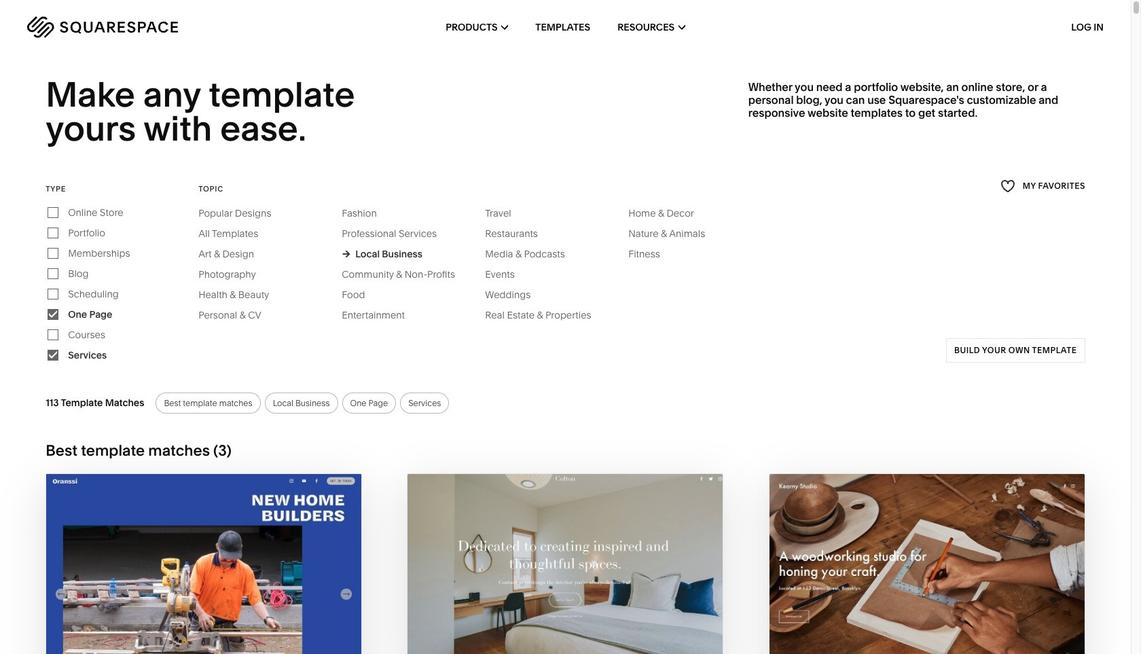 Task type: locate. For each thing, give the bounding box(es) containing it.
oranssi image
[[46, 474, 362, 655]]



Task type: describe. For each thing, give the bounding box(es) containing it.
kearny image
[[770, 474, 1085, 655]]

colton image
[[408, 474, 724, 655]]



Task type: vqa. For each thing, say whether or not it's contained in the screenshot.
LOG             IN link
no



